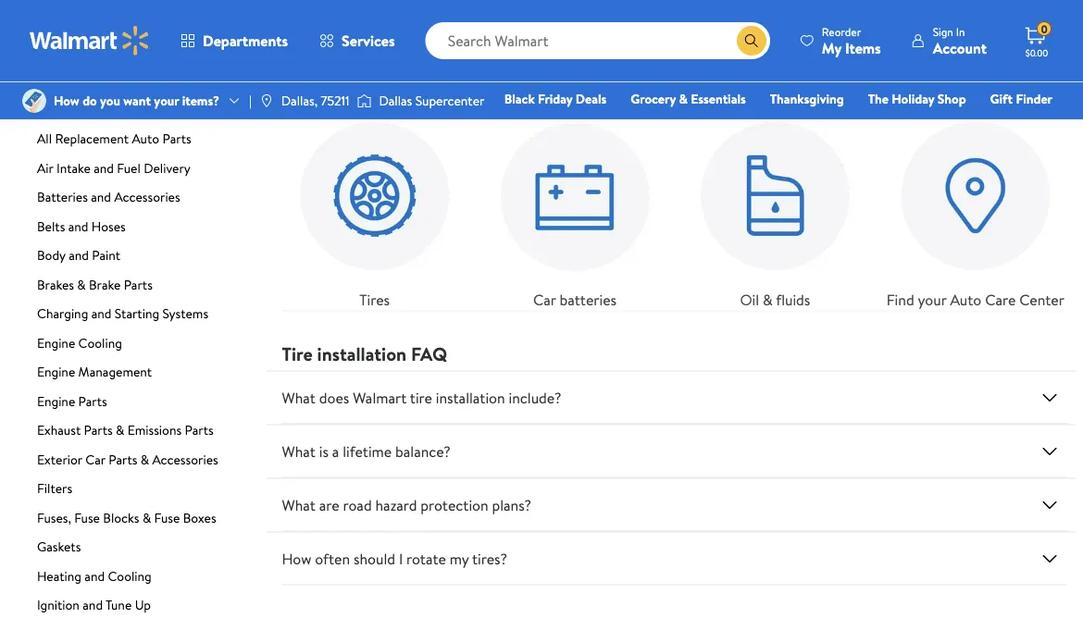Task type: locate. For each thing, give the bounding box(es) containing it.
parts down engine parts
[[84, 421, 113, 439]]

what left is
[[282, 441, 316, 462]]

accessories inside "batteries and accessories" link
[[114, 188, 180, 206]]

walmart image
[[30, 26, 150, 56]]

0 horizontal spatial services
[[603, 13, 648, 31]]

up
[[135, 596, 151, 614]]

2 horizontal spatial shop
[[938, 90, 966, 108]]

accessories down air intake and fuel delivery link
[[114, 188, 180, 206]]

and for paint
[[69, 246, 89, 264]]

shop inside toy shop 'link'
[[662, 116, 690, 134]]

tire installation faq
[[282, 341, 447, 367]]

2 engine from the top
[[37, 363, 75, 381]]

see up deals
[[580, 13, 600, 31]]

engine up engine parts
[[37, 363, 75, 381]]

0 horizontal spatial fuse
[[74, 509, 100, 527]]

1 vertical spatial shop
[[938, 90, 966, 108]]

one debit
[[911, 116, 974, 134]]

black
[[505, 90, 535, 108]]

shop up dallas,
[[282, 64, 323, 90]]

electronics
[[553, 116, 616, 134]]

1 vertical spatial car
[[85, 450, 105, 469]]

find
[[887, 290, 915, 310]]

accessories down the emissions
[[152, 450, 218, 469]]

car
[[533, 290, 556, 310], [85, 450, 105, 469]]

home link
[[706, 115, 757, 135]]

delivery
[[144, 159, 191, 177]]

book a service
[[313, 13, 393, 31]]

brake
[[89, 275, 121, 293]]

 image down shop by category
[[357, 92, 372, 110]]

see services list item up the holiday shop
[[809, 0, 1076, 50]]

what are road hazard protection plans?
[[282, 495, 532, 515]]

heating and cooling
[[37, 567, 152, 585]]

1 fuse from the left
[[74, 509, 100, 527]]

items
[[845, 38, 881, 58]]

belts and hoses link
[[37, 217, 252, 243]]

0 horizontal spatial installation
[[317, 341, 407, 367]]

installation right tire
[[436, 388, 505, 408]]

 image up all
[[22, 89, 46, 113]]

accessories up "items?"
[[144, 43, 238, 69]]

replacement up intake
[[55, 130, 129, 148]]

& inside "link"
[[763, 290, 773, 310]]

engine for engine parts
[[37, 392, 75, 410]]

services up grocery
[[603, 13, 648, 31]]

departments button
[[165, 19, 304, 63]]

filters link
[[37, 480, 252, 505]]

1 horizontal spatial your
[[918, 290, 947, 310]]

and for cooling
[[85, 567, 105, 585]]

2 list from the top
[[275, 88, 1076, 311]]

car inside exterior car parts & accessories link
[[85, 450, 105, 469]]

1 what from the top
[[282, 388, 316, 408]]

0
[[1041, 21, 1048, 37]]

how
[[54, 92, 79, 110], [282, 549, 312, 569]]

1 horizontal spatial  image
[[357, 92, 372, 110]]

walmart
[[353, 388, 407, 408]]

see services up items
[[847, 13, 915, 31]]

0 vertical spatial engine
[[37, 334, 75, 352]]

all replacement auto parts
[[37, 130, 191, 148]]

how for how often should i rotate my tires?
[[282, 549, 312, 569]]

and up ignition and tune up
[[85, 567, 105, 585]]

see services up deals
[[580, 13, 648, 31]]

walmart+
[[998, 116, 1053, 134]]

fluids
[[776, 290, 811, 310]]

fuses,
[[37, 509, 71, 527]]

the holiday shop
[[868, 90, 966, 108]]

parts right 'want'
[[160, 96, 194, 116]]

0 horizontal spatial how
[[54, 92, 79, 110]]

list
[[275, 0, 1076, 50], [275, 88, 1076, 311]]

1 list from the top
[[275, 0, 1076, 50]]

1 vertical spatial what
[[282, 441, 316, 462]]

0 horizontal spatial see services
[[580, 13, 648, 31]]

0 vertical spatial shop
[[282, 64, 323, 90]]

body
[[37, 246, 66, 264]]

parts right the emissions
[[185, 421, 214, 439]]

see services list item
[[542, 0, 809, 50], [809, 0, 1076, 50]]

and for tune
[[83, 596, 103, 614]]

grocery
[[631, 90, 676, 108]]

0 vertical spatial a
[[344, 13, 351, 31]]

what
[[282, 388, 316, 408], [282, 441, 316, 462], [282, 495, 316, 515]]

see up items
[[847, 13, 867, 31]]

and left fuel
[[94, 159, 114, 177]]

see services link up account
[[816, 0, 1069, 35]]

emissions
[[128, 421, 182, 439]]

shop up 'debit'
[[938, 90, 966, 108]]

1 horizontal spatial shop
[[662, 116, 690, 134]]

fuse right fuses,
[[74, 509, 100, 527]]

shop right toy at the top right of page
[[662, 116, 690, 134]]

auto left care
[[950, 290, 982, 310]]

hoses
[[92, 217, 126, 235]]

installation up walmart
[[317, 341, 407, 367]]

 image
[[22, 89, 46, 113], [357, 92, 372, 110]]

and left paint
[[69, 246, 89, 264]]

1 horizontal spatial how
[[282, 549, 312, 569]]

installation
[[317, 341, 407, 367], [436, 388, 505, 408]]

replacement up all replacement auto parts
[[37, 96, 122, 116]]

thanksgiving link
[[762, 89, 853, 109]]

want
[[123, 92, 151, 110]]

accessories inside exterior car parts & accessories link
[[152, 450, 218, 469]]

car batteries link
[[482, 103, 668, 311]]

body and paint
[[37, 246, 120, 264]]

0 vertical spatial what
[[282, 388, 316, 408]]

and left tune
[[83, 596, 103, 614]]

i
[[399, 549, 403, 569]]

1 engine from the top
[[37, 334, 75, 352]]

1 vertical spatial cooling
[[108, 567, 152, 585]]

in
[[956, 24, 965, 39]]

& right oil
[[763, 290, 773, 310]]

 image for how do you want your items?
[[22, 89, 46, 113]]

0 vertical spatial list
[[275, 0, 1076, 50]]

2 fuse from the left
[[154, 509, 180, 527]]

see services
[[580, 13, 648, 31], [847, 13, 915, 31]]

1 see services link from the left
[[549, 0, 801, 35]]

charging and starting systems
[[37, 305, 208, 323]]

reorder
[[822, 24, 861, 39]]

1 vertical spatial your
[[918, 290, 947, 310]]

1 horizontal spatial fuse
[[154, 509, 180, 527]]

services
[[603, 13, 648, 31], [870, 13, 915, 31]]

what are road hazard protection plans? image
[[1039, 494, 1061, 516]]

1 horizontal spatial services
[[870, 13, 915, 31]]

grocery & essentials link
[[623, 89, 754, 109]]

what left does
[[282, 388, 316, 408]]

charging and starting systems link
[[37, 305, 252, 330]]

1 vertical spatial installation
[[436, 388, 505, 408]]

car right exterior
[[85, 450, 105, 469]]

intake
[[56, 159, 91, 177]]

car left batteries
[[533, 290, 556, 310]]

0 vertical spatial how
[[54, 92, 79, 110]]

1 vertical spatial list
[[275, 88, 1076, 311]]

what left "are"
[[282, 495, 316, 515]]

your right 'want'
[[154, 92, 179, 110]]

2 what from the top
[[282, 441, 316, 462]]

2 services from the left
[[870, 13, 915, 31]]

dallas supercenter
[[379, 92, 485, 110]]

0 vertical spatial installation
[[317, 341, 407, 367]]

supercenter
[[415, 92, 485, 110]]

grocery & essentials
[[631, 90, 746, 108]]

your right find
[[918, 290, 947, 310]]

engine parts
[[37, 392, 107, 410]]

blocks
[[103, 509, 139, 527]]

1 services from the left
[[603, 13, 648, 31]]

your inside list
[[918, 290, 947, 310]]

0 horizontal spatial see services link
[[549, 0, 801, 35]]

fuse left boxes
[[154, 509, 180, 527]]

black friday deals link
[[496, 89, 615, 109]]

parts up delivery at the left top of the page
[[163, 130, 191, 148]]

how left often
[[282, 549, 312, 569]]

parts inside dropdown button
[[160, 96, 194, 116]]

engine
[[37, 334, 75, 352], [37, 363, 75, 381], [37, 392, 75, 410]]

rotate
[[407, 549, 446, 569]]

Walmart Site-Wide search field
[[426, 22, 770, 59]]

1 horizontal spatial a
[[344, 13, 351, 31]]

car inside car batteries link
[[533, 290, 556, 310]]

what for what is a lifetime balance?
[[282, 441, 316, 462]]

what for what does walmart tire installation include?
[[282, 388, 316, 408]]

shop
[[282, 64, 323, 90], [938, 90, 966, 108], [662, 116, 690, 134]]

1 horizontal spatial car
[[533, 290, 556, 310]]

what for what are road hazard protection plans?
[[282, 495, 316, 515]]

account
[[933, 38, 987, 58]]

0 horizontal spatial your
[[154, 92, 179, 110]]

auto right you
[[125, 96, 157, 116]]

ignition and tune up
[[37, 596, 151, 614]]

2 vertical spatial accessories
[[152, 450, 218, 469]]

dallas,
[[281, 92, 318, 110]]

 image
[[259, 94, 274, 108]]

1 horizontal spatial see services link
[[816, 0, 1069, 35]]

1 horizontal spatial see services
[[847, 13, 915, 31]]

and down brake
[[91, 305, 112, 323]]

gift
[[990, 90, 1013, 108]]

replacement
[[37, 96, 122, 116], [55, 130, 129, 148]]

1 vertical spatial a
[[332, 441, 339, 462]]

parts up you
[[81, 43, 122, 69]]

tires
[[360, 290, 390, 310]]

how left do in the left of the page
[[54, 92, 79, 110]]

walmart+ link
[[989, 115, 1061, 135]]

paint
[[92, 246, 120, 264]]

holiday
[[892, 90, 935, 108]]

friday
[[538, 90, 573, 108]]

0 vertical spatial your
[[154, 92, 179, 110]]

cooling down "gaskets" link
[[108, 567, 152, 585]]

2 vertical spatial what
[[282, 495, 316, 515]]

one debit link
[[903, 115, 982, 135]]

1 vertical spatial replacement
[[55, 130, 129, 148]]

0 horizontal spatial shop
[[282, 64, 323, 90]]

accessories
[[144, 43, 238, 69], [114, 188, 180, 206], [152, 450, 218, 469]]

and up the hoses
[[91, 188, 111, 206]]

0 horizontal spatial  image
[[22, 89, 46, 113]]

air
[[37, 159, 53, 177]]

0 horizontal spatial car
[[85, 450, 105, 469]]

see services link up grocery & essentials
[[549, 0, 801, 35]]

cooling up engine management
[[78, 334, 122, 352]]

1 horizontal spatial see
[[847, 13, 867, 31]]

1 vertical spatial how
[[282, 549, 312, 569]]

0 vertical spatial replacement
[[37, 96, 122, 116]]

are
[[319, 495, 339, 515]]

a right book on the top left of page
[[344, 13, 351, 31]]

0 horizontal spatial see
[[580, 13, 600, 31]]

engine down charging
[[37, 334, 75, 352]]

2 vertical spatial shop
[[662, 116, 690, 134]]

1 vertical spatial accessories
[[114, 188, 180, 206]]

tires?
[[472, 549, 507, 569]]

0 vertical spatial car
[[533, 290, 556, 310]]

shop inside the holiday shop link
[[938, 90, 966, 108]]

0 vertical spatial cooling
[[78, 334, 122, 352]]

air intake and fuel delivery
[[37, 159, 191, 177]]

and right belts
[[68, 217, 88, 235]]

engine up exhaust
[[37, 392, 75, 410]]

3 engine from the top
[[37, 392, 75, 410]]

2 vertical spatial engine
[[37, 392, 75, 410]]

3 what from the top
[[282, 495, 316, 515]]

1 vertical spatial engine
[[37, 363, 75, 381]]

how often should i rotate my tires? image
[[1039, 548, 1061, 570]]

see
[[580, 13, 600, 31], [847, 13, 867, 31]]

services up items
[[870, 13, 915, 31]]

see services list item up grocery & essentials link
[[542, 0, 809, 50]]

a right is
[[332, 441, 339, 462]]

exterior
[[37, 450, 82, 469]]



Task type: vqa. For each thing, say whether or not it's contained in the screenshot.
'Filters'
yes



Task type: describe. For each thing, give the bounding box(es) containing it.
toy shop link
[[632, 115, 699, 135]]

management
[[78, 363, 152, 381]]

services for 2nd see services link from right
[[603, 13, 648, 31]]

 image for dallas supercenter
[[357, 92, 372, 110]]

how do you want your items?
[[54, 92, 219, 110]]

2 see services link from the left
[[816, 0, 1069, 35]]

search icon image
[[744, 33, 759, 48]]

brakes & brake parts link
[[37, 275, 252, 301]]

thanksgiving
[[770, 90, 844, 108]]

is
[[319, 441, 329, 462]]

lifetime
[[343, 441, 392, 462]]

engine management link
[[37, 363, 252, 388]]

1 see services from the left
[[580, 13, 648, 31]]

exhaust
[[37, 421, 81, 439]]

auto up replacement auto parts
[[37, 43, 76, 69]]

1 see from the left
[[580, 13, 600, 31]]

find your auto care center link
[[883, 103, 1069, 311]]

finder
[[1016, 90, 1053, 108]]

list containing tires
[[275, 88, 1076, 311]]

2 see services list item from the left
[[809, 0, 1076, 50]]

body and paint link
[[37, 246, 252, 272]]

oil & fluids link
[[683, 103, 868, 311]]

fashion
[[773, 116, 816, 134]]

tune
[[106, 596, 132, 614]]

essentials
[[691, 90, 746, 108]]

batteries and accessories
[[37, 188, 180, 206]]

batteries
[[37, 188, 88, 206]]

engine management
[[37, 363, 152, 381]]

belts and hoses
[[37, 217, 126, 235]]

boxes
[[183, 509, 216, 527]]

replacement auto parts button
[[37, 82, 252, 130]]

0 horizontal spatial a
[[332, 441, 339, 462]]

systems
[[162, 305, 208, 323]]

departments
[[203, 31, 288, 51]]

what does walmart tire installation include? image
[[1039, 387, 1061, 409]]

reorder my items
[[822, 24, 881, 58]]

heating and cooling link
[[37, 567, 252, 593]]

by
[[327, 64, 346, 90]]

engine for engine management
[[37, 363, 75, 381]]

how for how do you want your items?
[[54, 92, 79, 110]]

parts down exhaust parts & emissions parts
[[109, 450, 137, 469]]

the holiday shop link
[[860, 89, 975, 109]]

black friday deals
[[505, 90, 607, 108]]

oil
[[740, 290, 759, 310]]

a inside list item
[[344, 13, 351, 31]]

engine for engine cooling
[[37, 334, 75, 352]]

engine cooling link
[[37, 334, 252, 359]]

parts down body and paint link at the top
[[124, 275, 153, 293]]

75211
[[321, 92, 350, 110]]

protection
[[421, 495, 489, 515]]

list containing book a service
[[275, 0, 1076, 50]]

the
[[868, 90, 889, 108]]

$0.00
[[1026, 46, 1048, 59]]

home
[[715, 116, 749, 134]]

batteries and accessories link
[[37, 188, 252, 213]]

find your auto care center
[[887, 290, 1065, 310]]

ignition
[[37, 596, 80, 614]]

1 horizontal spatial installation
[[436, 388, 505, 408]]

does
[[319, 388, 349, 408]]

parts down engine management
[[78, 392, 107, 410]]

belts
[[37, 217, 65, 235]]

plans?
[[492, 495, 532, 515]]

fuses, fuse blocks & fuse boxes link
[[37, 509, 252, 534]]

debit
[[942, 116, 974, 134]]

sign
[[933, 24, 954, 39]]

sign in account
[[933, 24, 987, 58]]

and for hoses
[[68, 217, 88, 235]]

filters
[[37, 480, 72, 498]]

2 see services from the left
[[847, 13, 915, 31]]

& up exterior car parts & accessories
[[116, 421, 124, 439]]

& down 'filters' link
[[143, 509, 151, 527]]

& right grocery
[[679, 90, 688, 108]]

ignition and tune up link
[[37, 596, 252, 619]]

registry
[[840, 116, 887, 134]]

oil & fluids
[[740, 290, 811, 310]]

auto inside list
[[950, 290, 982, 310]]

starting
[[115, 305, 159, 323]]

& left brake
[[77, 275, 86, 293]]

gaskets link
[[37, 538, 252, 563]]

fuel
[[117, 159, 141, 177]]

do
[[83, 92, 97, 110]]

tire
[[282, 341, 313, 367]]

exhaust parts & emissions parts link
[[37, 421, 252, 447]]

electronics link
[[545, 115, 624, 135]]

items?
[[182, 92, 219, 110]]

dallas
[[379, 92, 412, 110]]

services
[[342, 31, 395, 51]]

book
[[313, 13, 341, 31]]

shop by category
[[282, 64, 422, 90]]

|
[[249, 92, 252, 110]]

car batteries
[[533, 290, 617, 310]]

exterior car parts & accessories link
[[37, 450, 252, 476]]

replacement auto parts
[[37, 96, 194, 116]]

book a service list item
[[275, 0, 542, 50]]

road
[[343, 495, 372, 515]]

and for accessories
[[91, 188, 111, 206]]

auto inside dropdown button
[[125, 96, 157, 116]]

you
[[100, 92, 120, 110]]

care
[[985, 290, 1016, 310]]

2 see from the left
[[847, 13, 867, 31]]

gaskets
[[37, 538, 81, 556]]

services for first see services link from right
[[870, 13, 915, 31]]

replacement inside dropdown button
[[37, 96, 122, 116]]

0 vertical spatial accessories
[[144, 43, 238, 69]]

1 see services list item from the left
[[542, 0, 809, 50]]

registry link
[[831, 115, 895, 135]]

Search search field
[[426, 22, 770, 59]]

& down exhaust parts & emissions parts link
[[141, 450, 149, 469]]

fuses, fuse blocks & fuse boxes
[[37, 509, 216, 527]]

my
[[450, 549, 469, 569]]

tires link
[[282, 103, 468, 311]]

engine cooling
[[37, 334, 122, 352]]

book a service link
[[282, 0, 534, 35]]

fashion link
[[764, 115, 824, 135]]

center
[[1020, 290, 1065, 310]]

& up how do you want your items?
[[127, 43, 139, 69]]

what is a lifetime balance? image
[[1039, 440, 1061, 463]]

dallas, 75211
[[281, 92, 350, 110]]

auto up air intake and fuel delivery link
[[132, 130, 159, 148]]

and for starting
[[91, 305, 112, 323]]

services button
[[304, 19, 411, 63]]



